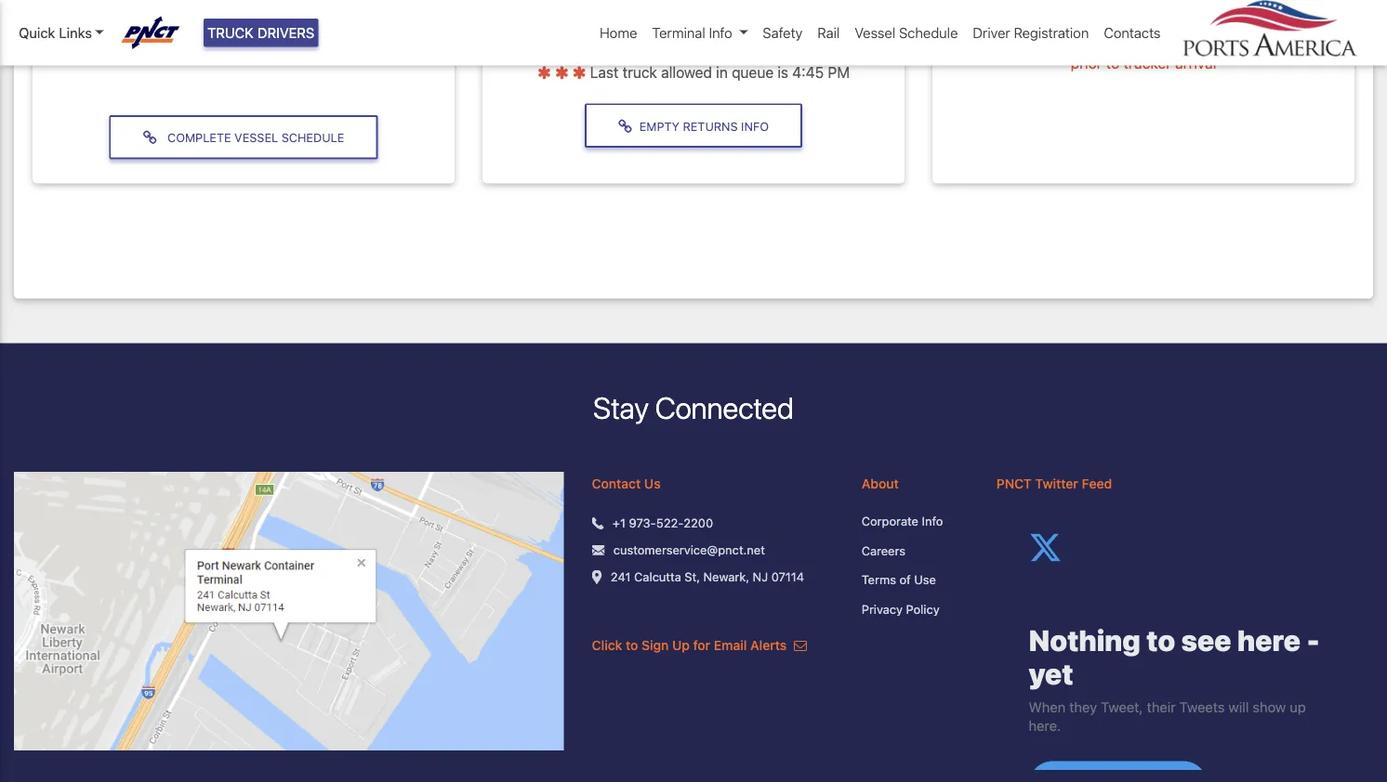 Task type: vqa. For each thing, say whether or not it's contained in the screenshot.
THE QUEUE
yes



Task type: locate. For each thing, give the bounding box(es) containing it.
driver
[[973, 25, 1011, 41]]

ta3
[[230, 28, 251, 41]]

of inside "reminder: all out of gauge cargo require payment prior to trucker arrival"
[[1110, 31, 1124, 49]]

1 vertical spatial of
[[900, 573, 911, 587]]

+1
[[613, 516, 626, 530]]

0 vertical spatial vessel
[[855, 25, 896, 41]]

email
[[714, 638, 747, 653]]

empty returns info
[[640, 119, 769, 133]]

1 vertical spatial vessel
[[234, 131, 278, 144]]

0 vertical spatial of
[[1110, 31, 1124, 49]]

click
[[592, 638, 622, 653]]

info
[[709, 25, 733, 41], [741, 119, 769, 133], [922, 515, 943, 529]]

1 horizontal spatial info
[[741, 119, 769, 133]]

vessel right rail link
[[855, 25, 896, 41]]

info for corporate info
[[922, 515, 943, 529]]

safety link
[[755, 15, 810, 51]]

contact us
[[592, 477, 661, 492]]

1 horizontal spatial schedule
[[899, 25, 958, 41]]

to right prior
[[1106, 54, 1120, 71]]

13\docking
[[319, 28, 378, 41]]

corporate
[[862, 515, 919, 529]]

1 horizontal spatial link image
[[618, 119, 640, 134]]

home
[[600, 25, 637, 41]]

prior
[[1071, 54, 1102, 71]]

us
[[644, 477, 661, 492]]

07114
[[771, 570, 804, 584]]

0 vertical spatial schedule
[[899, 25, 958, 41]]

2 vertical spatial info
[[922, 515, 943, 529]]

to left sign
[[626, 638, 638, 653]]

registration
[[1014, 25, 1089, 41]]

newark,
[[703, 570, 749, 584]]

all
[[545, 26, 562, 44]]

1300
[[381, 28, 407, 41]]

returns
[[683, 119, 738, 133]]

to inside "reminder: all out of gauge cargo require payment prior to trucker arrival"
[[1106, 54, 1120, 71]]

2 horizontal spatial info
[[922, 515, 943, 529]]

arrival
[[1175, 54, 1217, 71]]

click to sign up for email alerts
[[592, 638, 790, 653]]

17:00.
[[837, 26, 878, 44]]

link image down "truck"
[[618, 119, 640, 134]]

corporate info link
[[862, 513, 969, 531]]

0 horizontal spatial of
[[900, 573, 911, 587]]

to
[[1106, 54, 1120, 71], [626, 638, 638, 653]]

of left "use"
[[900, 573, 911, 587]]

pnct
[[997, 477, 1032, 492]]

1 vertical spatial to
[[626, 638, 638, 653]]

rail
[[818, 25, 840, 41]]

reminder: all out of gauge cargo require payment prior to trucker arrival
[[981, 31, 1328, 71]]

link image inside empty returns info 'link'
[[618, 119, 640, 134]]

trucker
[[1124, 54, 1172, 71]]

truck
[[207, 25, 254, 41]]

link image inside complete vessel schedule link
[[143, 131, 164, 146]]

alerts
[[750, 638, 787, 653]]

open
[[565, 26, 599, 44]]

complete
[[167, 131, 231, 144]]

241 calcutta st, newark, nj 07114 link
[[611, 568, 804, 586]]

empty
[[640, 119, 680, 133]]

link image left complete
[[143, 131, 164, 146]]

0 vertical spatial to
[[1106, 54, 1120, 71]]

complete vessel schedule link
[[109, 116, 378, 160]]

cargo
[[1176, 31, 1214, 49]]

1 horizontal spatial vessel
[[855, 25, 896, 41]]

require
[[1218, 31, 1265, 49]]

sign
[[642, 638, 669, 653]]

pm
[[828, 63, 850, 81]]

of right out
[[1110, 31, 1124, 49]]

for
[[693, 638, 711, 653]]

1 horizontal spatial to
[[1106, 54, 1120, 71]]

last truck allowed in queue is 4:45 pm
[[590, 63, 850, 81]]

vessel
[[855, 25, 896, 41], [234, 131, 278, 144]]

vessel right complete
[[234, 131, 278, 144]]

0 vertical spatial info
[[709, 25, 733, 41]]

terms
[[862, 573, 896, 587]]

all
[[1063, 31, 1078, 49]]

will
[[706, 26, 728, 44]]

1 vertical spatial info
[[741, 119, 769, 133]]

contact
[[592, 477, 641, 492]]

pnct twitter feed
[[997, 477, 1112, 492]]

0 horizontal spatial vessel
[[234, 131, 278, 144]]

0 horizontal spatial to
[[626, 638, 638, 653]]

careers
[[862, 544, 906, 558]]

info inside 'link'
[[741, 119, 769, 133]]

link image
[[618, 119, 640, 134], [143, 131, 164, 146]]

0 horizontal spatial info
[[709, 25, 733, 41]]

0 horizontal spatial schedule
[[281, 131, 344, 144]]

schedule
[[899, 25, 958, 41], [281, 131, 344, 144]]

0 horizontal spatial link image
[[143, 131, 164, 146]]

973-
[[629, 516, 656, 530]]

quick
[[19, 25, 55, 41]]

1 horizontal spatial of
[[1110, 31, 1124, 49]]

contacts
[[1104, 25, 1161, 41]]



Task type: describe. For each thing, give the bounding box(es) containing it.
privacy policy
[[862, 603, 940, 617]]

voided
[[753, 26, 798, 44]]

terms of use link
[[862, 572, 969, 590]]

drivers
[[257, 25, 315, 41]]

up
[[672, 638, 690, 653]]

st,
[[685, 570, 700, 584]]

terms of use
[[862, 573, 936, 587]]

corporate info
[[862, 515, 943, 529]]

522-
[[656, 516, 684, 530]]

reminder:
[[981, 31, 1059, 49]]

link image for complete vessel schedule
[[143, 131, 164, 146]]

queue
[[732, 63, 774, 81]]

allowed
[[661, 63, 712, 81]]

gauge
[[1128, 31, 1172, 49]]

use
[[914, 573, 936, 587]]

1 vertical spatial schedule
[[281, 131, 344, 144]]

out
[[1082, 31, 1106, 49]]

click to sign up for email alerts link
[[592, 638, 807, 653]]

privacy
[[862, 603, 903, 617]]

envelope o image
[[794, 639, 807, 652]]

about
[[862, 477, 899, 492]]

info for terminal info
[[709, 25, 733, 41]]

+1 973-522-2200
[[613, 516, 713, 530]]

terminal info
[[652, 25, 733, 41]]

241
[[611, 570, 631, 584]]

tickets
[[658, 26, 702, 44]]

driver registration link
[[966, 15, 1097, 51]]

last
[[590, 63, 619, 81]]

feed
[[1082, 477, 1112, 492]]

stay connected
[[593, 390, 794, 426]]

careers link
[[862, 542, 969, 560]]

terminal
[[652, 25, 706, 41]]

complete vessel schedule
[[164, 131, 344, 144]]

terminal info link
[[645, 15, 755, 51]]

safety
[[763, 25, 803, 41]]

241 calcutta st, newark, nj 07114
[[611, 570, 804, 584]]

quick links
[[19, 25, 92, 41]]

empty returns info link
[[585, 104, 803, 148]]

2200
[[684, 516, 713, 530]]

4:45
[[792, 63, 824, 81]]

truck drivers
[[207, 25, 315, 41]]

after
[[802, 26, 833, 44]]

customerservice@pnct.net
[[614, 543, 765, 557]]

calcutta
[[634, 570, 681, 584]]

truck
[[623, 63, 657, 81]]

quick links link
[[19, 22, 104, 43]]

home link
[[592, 15, 645, 51]]

trouble
[[603, 26, 654, 44]]

links
[[59, 25, 92, 41]]

contacts link
[[1097, 15, 1168, 51]]

link image for empty returns info
[[618, 119, 640, 134]]

stay
[[593, 390, 649, 426]]

msc desiree
[[85, 28, 156, 41]]

truck drivers link
[[204, 19, 318, 47]]

nj
[[753, 570, 768, 584]]

be
[[732, 26, 749, 44]]

privacy policy link
[[862, 601, 969, 619]]

connected
[[655, 390, 794, 426]]

twitter
[[1035, 477, 1079, 492]]

vessel schedule link
[[847, 15, 966, 51]]

msc
[[85, 28, 111, 41]]

customerservice@pnct.net link
[[614, 541, 765, 559]]

+1 973-522-2200 link
[[613, 514, 713, 532]]

vessel schedule
[[855, 25, 958, 41]]

policy
[[906, 603, 940, 617]]

payment
[[1269, 31, 1328, 49]]

all open trouble tickets will be voided after 17:00.
[[541, 26, 878, 44]]

driver registration
[[973, 25, 1089, 41]]

desiree
[[114, 28, 156, 41]]

rail link
[[810, 15, 847, 51]]



